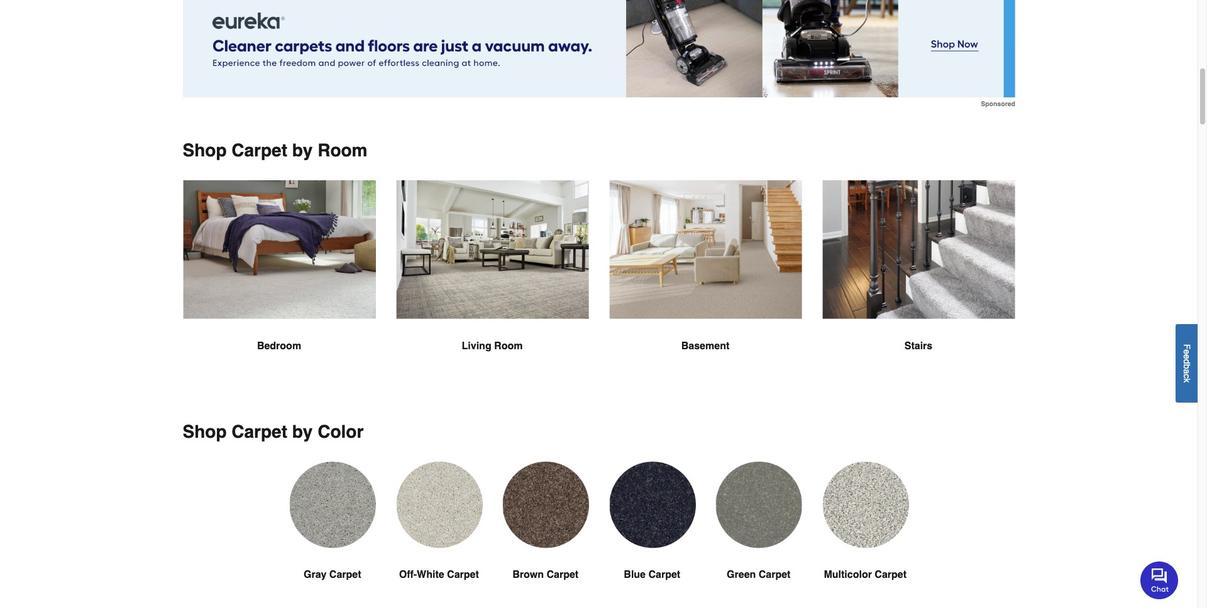 Task type: describe. For each thing, give the bounding box(es) containing it.
carpet for gray carpet
[[329, 570, 361, 581]]

stairs link
[[822, 180, 1015, 384]]

a multicolored carpet swatch. image
[[822, 462, 909, 548]]

white carpet in a gray bedroom with a wooden bed frame with white bedding. image
[[183, 180, 376, 320]]

basement
[[681, 341, 730, 352]]

off-white carpet link
[[396, 462, 482, 609]]

bedroom link
[[183, 180, 376, 384]]

a green carpet swatch. image
[[716, 462, 802, 548]]

shop for shop carpet by color
[[183, 422, 227, 442]]

living
[[462, 341, 492, 352]]

shop for shop carpet by room
[[183, 140, 227, 160]]

0 horizontal spatial room
[[318, 140, 368, 160]]

carpet for multicolor carpet
[[875, 570, 907, 581]]

bedroom
[[257, 341, 301, 352]]

light gray carpeting in a fully finished basement with a couch and chair and a kitchenette. image
[[609, 180, 802, 319]]

multicolor carpet link
[[822, 462, 909, 609]]

c
[[1182, 374, 1192, 378]]

carpet for shop carpet by room
[[232, 140, 287, 160]]

by for room
[[292, 140, 313, 160]]

k
[[1182, 378, 1192, 383]]

a brown carpet swatch. image
[[502, 462, 589, 548]]

an off-white carpet swatch. image
[[396, 462, 482, 548]]

stairs
[[905, 341, 933, 352]]

off-
[[399, 570, 417, 581]]

color
[[318, 422, 364, 442]]

off-white carpet
[[399, 570, 479, 581]]

room inside the living room link
[[494, 341, 523, 352]]

d
[[1182, 359, 1192, 364]]

2 e from the top
[[1182, 354, 1192, 359]]

1 e from the top
[[1182, 350, 1192, 354]]

shop carpet by room
[[183, 140, 368, 160]]

living room link
[[396, 180, 589, 384]]

blue carpet
[[624, 570, 680, 581]]

brown carpet link
[[502, 462, 589, 609]]

a gray carpet swatch. image
[[289, 462, 376, 548]]



Task type: vqa. For each thing, say whether or not it's contained in the screenshot.
Carpet corresponding to Shop Carpet by Room
yes



Task type: locate. For each thing, give the bounding box(es) containing it.
a large white living room with cream-colored furniture on a carpet with a gray crosshatch pattern. image
[[396, 180, 589, 319]]

2 shop from the top
[[183, 422, 227, 442]]

brown
[[513, 570, 544, 581]]

shop
[[183, 140, 227, 160], [183, 422, 227, 442]]

shop carpet by color
[[183, 422, 364, 442]]

f e e d b a c k button
[[1176, 324, 1198, 403]]

carpet for green carpet
[[759, 570, 791, 581]]

1 by from the top
[[292, 140, 313, 160]]

e up b
[[1182, 354, 1192, 359]]

0 vertical spatial room
[[318, 140, 368, 160]]

blue
[[624, 570, 646, 581]]

multicolor carpet
[[824, 570, 907, 581]]

brown carpet
[[513, 570, 579, 581]]

a blue carpet swatch. image
[[609, 462, 695, 548]]

gray carpet
[[304, 570, 361, 581]]

carpet for shop carpet by color
[[232, 422, 287, 442]]

chat invite button image
[[1141, 561, 1179, 600]]

carpet for brown carpet
[[547, 570, 579, 581]]

living room
[[462, 341, 523, 352]]

1 vertical spatial shop
[[183, 422, 227, 442]]

room
[[318, 140, 368, 160], [494, 341, 523, 352]]

green
[[727, 570, 756, 581]]

b
[[1182, 364, 1192, 369]]

1 horizontal spatial room
[[494, 341, 523, 352]]

e
[[1182, 350, 1192, 354], [1182, 354, 1192, 359]]

e up d
[[1182, 350, 1192, 354]]

by
[[292, 140, 313, 160], [292, 422, 313, 442]]

0 vertical spatial shop
[[183, 140, 227, 160]]

1 vertical spatial by
[[292, 422, 313, 442]]

0 vertical spatial by
[[292, 140, 313, 160]]

f
[[1182, 344, 1192, 350]]

carpet inside 'link'
[[875, 570, 907, 581]]

advertisement region
[[183, 0, 1015, 108]]

gray
[[304, 570, 327, 581]]

a
[[1182, 369, 1192, 374]]

2 by from the top
[[292, 422, 313, 442]]

white
[[417, 570, 444, 581]]

green carpet
[[727, 570, 791, 581]]

by for color
[[292, 422, 313, 442]]

gray carpet link
[[289, 462, 376, 609]]

1 shop from the top
[[183, 140, 227, 160]]

carpet for blue carpet
[[649, 570, 680, 581]]

a staircase with dark brown risers covered in light gray carpet. image
[[822, 180, 1015, 319]]

f e e d b a c k
[[1182, 344, 1192, 383]]

1 vertical spatial room
[[494, 341, 523, 352]]

blue carpet link
[[609, 462, 695, 609]]

basement link
[[609, 180, 802, 384]]

multicolor
[[824, 570, 872, 581]]

green carpet link
[[716, 462, 802, 609]]

carpet
[[232, 140, 287, 160], [232, 422, 287, 442], [329, 570, 361, 581], [447, 570, 479, 581], [547, 570, 579, 581], [649, 570, 680, 581], [759, 570, 791, 581], [875, 570, 907, 581]]



